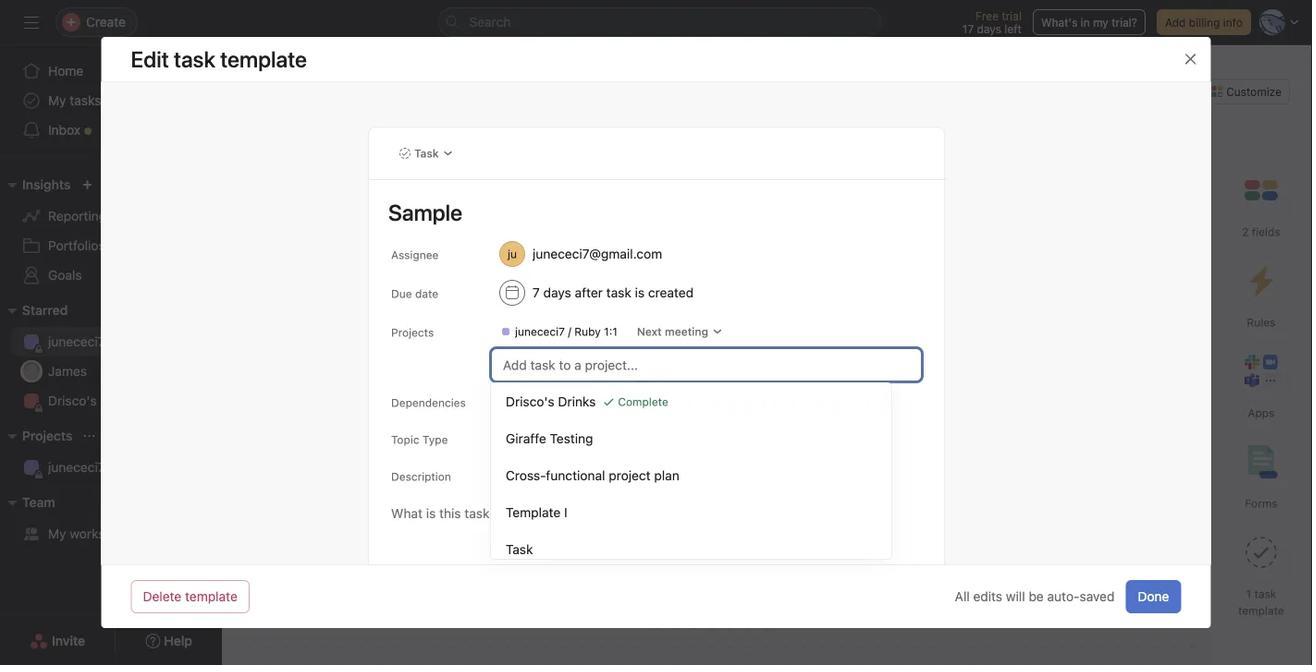 Task type: locate. For each thing, give the bounding box(es) containing it.
junececi7 inside starred element
[[48, 334, 105, 350]]

projects down drisco's
[[22, 429, 72, 444]]

1 vertical spatial junececi7 / ruby 1:1 link
[[11, 453, 211, 483]]

add
[[1165, 16, 1186, 29], [499, 396, 520, 409]]

to left this
[[1150, 394, 1161, 407]]

0 horizontal spatial to
[[922, 275, 938, 297]]

None text field
[[344, 62, 515, 95]]

template
[[185, 589, 237, 605], [1238, 605, 1284, 618]]

starred
[[22, 303, 68, 318]]

2 horizontal spatial tasks
[[1087, 394, 1115, 407]]

2 vertical spatial tasks
[[1087, 394, 1115, 407]]

insights element
[[0, 168, 222, 294]]

task templates
[[672, 409, 753, 422]]

0 horizontal spatial projects
[[22, 429, 72, 444]]

1:1 up teams element
[[149, 460, 165, 475]]

projects inside 'dropdown button'
[[22, 429, 72, 444]]

tasks inside when tasks move to this section, what should happen automatically?
[[1087, 394, 1115, 407]]

delete template button
[[131, 581, 249, 614]]

junececi7 / ruby 1:1 link
[[11, 327, 211, 357], [11, 453, 211, 483]]

two minutes
[[417, 357, 571, 393]]

days right '7'
[[543, 285, 571, 301]]

1 vertical spatial task
[[672, 409, 697, 422]]

0 vertical spatial add
[[1165, 16, 1186, 29]]

your up two minutes
[[442, 320, 498, 356]]

type
[[422, 434, 447, 447]]

0 vertical spatial task
[[606, 285, 631, 301]]

0 horizontal spatial days
[[543, 285, 571, 301]]

ruby
[[574, 325, 600, 338], [116, 334, 146, 350], [116, 460, 146, 475]]

0 vertical spatial my
[[48, 93, 66, 108]]

junececi7 / ruby 1:1 link inside projects element
[[11, 453, 211, 483]]

days right 17
[[977, 22, 1001, 35]]

hide sidebar image
[[24, 15, 39, 30]]

automatically?
[[1096, 411, 1174, 424]]

0 vertical spatial your
[[442, 320, 498, 356]]

17
[[962, 22, 974, 35]]

task inside 1 task template
[[1254, 588, 1276, 601]]

and
[[480, 401, 505, 419]]

task right 1 in the bottom of the page
[[1254, 588, 1276, 601]]

ruby up drinks
[[116, 334, 146, 350]]

forms
[[1245, 497, 1278, 510]]

1:1
[[603, 325, 617, 338], [149, 334, 165, 350], [149, 460, 165, 475]]

add down two minutes
[[499, 396, 520, 409]]

saved
[[1080, 589, 1115, 605]]

junececi7@gmail.com button
[[491, 238, 692, 271]]

junececi7 down projects 'dropdown button'
[[48, 460, 105, 475]]

projects element
[[0, 420, 222, 486]]

timeline link
[[474, 114, 541, 134]]

1 vertical spatial task
[[1254, 588, 1276, 601]]

should
[[1262, 394, 1298, 407]]

ju
[[262, 70, 274, 87]]

in left my
[[1081, 16, 1090, 29]]

junececi7 / ruby 1:1 up teams element
[[48, 460, 165, 475]]

topic
[[391, 434, 419, 447]]

templates
[[700, 409, 753, 422]]

7 days after task is created button
[[491, 276, 724, 310]]

0 horizontal spatial task
[[606, 285, 631, 301]]

task for task
[[414, 147, 438, 160]]

team's
[[371, 401, 418, 419]]

my
[[1093, 16, 1109, 29]]

2 my from the top
[[48, 527, 66, 542]]

messages
[[890, 116, 952, 131]]

add billing info
[[1165, 16, 1243, 29]]

task left the templates
[[672, 409, 697, 422]]

1 vertical spatial to
[[1150, 394, 1161, 407]]

/ up drisco's drinks link
[[108, 334, 112, 350]]

workflow
[[670, 116, 727, 131]]

0 horizontal spatial task
[[414, 147, 438, 160]]

my for my workspace
[[48, 527, 66, 542]]

0 vertical spatial to
[[922, 275, 938, 297]]

1 horizontal spatial task
[[672, 409, 697, 422]]

junececi7 up james on the left bottom of page
[[48, 334, 105, 350]]

in inside button
[[1081, 16, 1090, 29]]

home
[[48, 63, 83, 79]]

my
[[48, 93, 66, 108], [48, 527, 66, 542]]

your
[[442, 320, 498, 356], [337, 401, 367, 419]]

in inside start building your workflow in two minutes automate your team's process and keep work flowing.
[[388, 357, 410, 393]]

auto-
[[1047, 589, 1080, 605]]

/ inside starred element
[[108, 334, 112, 350]]

tasks
[[70, 93, 101, 108], [765, 275, 809, 297], [1087, 394, 1115, 407]]

work flowing.
[[266, 420, 358, 437]]

assignee
[[391, 249, 438, 262]]

junececi7 / ruby 1:1 link up james on the left bottom of page
[[11, 327, 211, 357]]

close image
[[1183, 52, 1198, 67]]

teams element
[[0, 486, 222, 553]]

tasks up this project?
[[765, 275, 809, 297]]

1 horizontal spatial add
[[1165, 16, 1186, 29]]

tasks inside my tasks 'link'
[[70, 93, 101, 108]]

my up inbox
[[48, 93, 66, 108]]

task
[[414, 147, 438, 160], [672, 409, 697, 422]]

automate
[[266, 401, 333, 419]]

goals
[[48, 268, 82, 283]]

0 vertical spatial task
[[414, 147, 438, 160]]

tasks down home
[[70, 93, 101, 108]]

james
[[48, 364, 87, 379]]

2 junececi7 / ruby 1:1 link from the top
[[11, 453, 211, 483]]

1:1 up drisco's drinks link
[[149, 334, 165, 350]]

1 task template
[[1238, 588, 1284, 618]]

2
[[1242, 226, 1249, 239]]

junececi7 down '7'
[[515, 325, 564, 338]]

remove task from junececi7 / ruby 1:1 element
[[735, 319, 761, 345]]

0 vertical spatial tasks
[[70, 93, 101, 108]]

in
[[1081, 16, 1090, 29], [388, 357, 410, 393]]

task down the board link
[[414, 147, 438, 160]]

1 vertical spatial in
[[388, 357, 410, 393]]

1 junececi7 / ruby 1:1 link from the top
[[11, 327, 211, 357]]

tasks left move
[[1087, 394, 1115, 407]]

what's
[[1041, 16, 1078, 29]]

start
[[266, 320, 328, 356]]

1 vertical spatial my
[[48, 527, 66, 542]]

task left is
[[606, 285, 631, 301]]

junececi7 / ruby 1:1 up james on the left bottom of page
[[48, 334, 165, 350]]

0 vertical spatial junececi7 / ruby 1:1 link
[[11, 327, 211, 357]]

my inside 'link'
[[48, 93, 66, 108]]

template down 1 in the bottom of the page
[[1238, 605, 1284, 618]]

task inside dropdown button
[[606, 285, 631, 301]]

0 horizontal spatial template
[[185, 589, 237, 605]]

0 vertical spatial days
[[977, 22, 1001, 35]]

task inside button
[[414, 147, 438, 160]]

0 vertical spatial in
[[1081, 16, 1090, 29]]

portfolios link
[[11, 231, 211, 261]]

inbox
[[48, 123, 80, 138]]

1 horizontal spatial projects
[[391, 326, 433, 339]]

junececi7 / ruby 1:1 link up teams element
[[11, 453, 211, 483]]

junececi7
[[515, 325, 564, 338], [48, 334, 105, 350], [48, 460, 105, 475]]

meeting
[[664, 325, 708, 338]]

calendar
[[578, 116, 633, 131]]

1 horizontal spatial in
[[1081, 16, 1090, 29]]

ruby up teams element
[[116, 460, 146, 475]]

free trial 17 days left
[[962, 9, 1022, 35]]

free
[[976, 9, 999, 22]]

my down team
[[48, 527, 66, 542]]

1 vertical spatial tasks
[[765, 275, 809, 297]]

1 horizontal spatial days
[[977, 22, 1001, 35]]

due date
[[391, 288, 438, 301]]

1 vertical spatial projects
[[22, 429, 72, 444]]

7 days after task is created
[[532, 285, 693, 301]]

/ up teams element
[[108, 460, 112, 475]]

0 horizontal spatial in
[[388, 357, 410, 393]]

inbox link
[[11, 116, 211, 145]]

ruby inside starred element
[[116, 334, 146, 350]]

description
[[391, 471, 451, 484]]

0 horizontal spatial tasks
[[70, 93, 101, 108]]

add for add dependencies
[[499, 396, 520, 409]]

1 horizontal spatial tasks
[[765, 275, 809, 297]]

1 horizontal spatial template
[[1238, 605, 1284, 618]]

1 vertical spatial days
[[543, 285, 571, 301]]

junececi7@gmail.com
[[532, 246, 662, 262]]

1:1 inside starred element
[[149, 334, 165, 350]]

junececi7 inside projects element
[[48, 460, 105, 475]]

add dependencies button
[[491, 389, 607, 415]]

task button
[[391, 141, 461, 166]]

insights
[[22, 177, 71, 192]]

tasks inside how are tasks being added to this project?
[[765, 275, 809, 297]]

add left billing
[[1165, 16, 1186, 29]]

1 horizontal spatial task
[[1254, 588, 1276, 601]]

are
[[735, 275, 761, 297]]

to right added
[[922, 275, 938, 297]]

your left "team's"
[[337, 401, 367, 419]]

team button
[[0, 492, 55, 514]]

in up "team's"
[[388, 357, 410, 393]]

created
[[648, 285, 693, 301]]

1 horizontal spatial to
[[1150, 394, 1161, 407]]

fields
[[1252, 226, 1280, 239]]

list
[[357, 116, 379, 131]]

to inside when tasks move to this section, what should happen automatically?
[[1150, 394, 1161, 407]]

0 horizontal spatial your
[[337, 401, 367, 419]]

all edits will be auto-saved
[[955, 589, 1115, 605]]

dashboard
[[786, 116, 853, 131]]

board link
[[401, 114, 452, 134]]

1 my from the top
[[48, 93, 66, 108]]

junececi7 / ruby 1:1 inside projects element
[[48, 460, 165, 475]]

0 horizontal spatial add
[[499, 396, 520, 409]]

1:1 left next
[[603, 325, 617, 338]]

junececi7 / ruby 1:1 inside starred element
[[48, 334, 165, 350]]

template right delete
[[185, 589, 237, 605]]

add for add billing info
[[1165, 16, 1186, 29]]

projects down due date
[[391, 326, 433, 339]]

1 vertical spatial add
[[499, 396, 520, 409]]

workflow link
[[655, 114, 727, 134]]

move
[[1118, 394, 1147, 407]]

my inside teams element
[[48, 527, 66, 542]]



Task type: vqa. For each thing, say whether or not it's contained in the screenshot.
Create Popup Button
no



Task type: describe. For each thing, give the bounding box(es) containing it.
delete template
[[143, 589, 237, 605]]

calendar link
[[563, 114, 633, 134]]

search
[[469, 14, 511, 30]]

manually
[[710, 354, 763, 369]]

Template Name text field
[[380, 191, 921, 234]]

my workspace link
[[11, 520, 211, 549]]

board
[[416, 116, 452, 131]]

happen
[[1053, 411, 1093, 424]]

invite button
[[18, 625, 97, 658]]

what
[[1233, 394, 1259, 407]]

building
[[334, 320, 436, 356]]

after
[[574, 285, 602, 301]]

left
[[1004, 22, 1022, 35]]

trial?
[[1112, 16, 1137, 29]]

how are tasks being added to this project?
[[693, 275, 938, 323]]

search list box
[[438, 7, 882, 37]]

global element
[[0, 45, 222, 156]]

/ down 7 days after task is created dropdown button
[[568, 325, 571, 338]]

starred button
[[0, 300, 68, 322]]

starred element
[[0, 294, 222, 420]]

being
[[814, 275, 860, 297]]

invite
[[52, 634, 85, 649]]

2 fields
[[1242, 226, 1280, 239]]

template inside delete template button
[[185, 589, 237, 605]]

next meeting
[[636, 325, 708, 338]]

drinks
[[100, 393, 138, 409]]

add billing info button
[[1157, 9, 1251, 35]]

/ inside projects element
[[108, 460, 112, 475]]

done
[[1138, 589, 1169, 605]]

insights button
[[0, 174, 71, 196]]

how
[[693, 275, 730, 297]]

days inside dropdown button
[[543, 285, 571, 301]]

done button
[[1126, 581, 1181, 614]]

next
[[636, 325, 661, 338]]

drisco's drinks link
[[11, 386, 211, 416]]

ruby down after
[[574, 325, 600, 338]]

dependencies
[[523, 396, 598, 409]]

when
[[1053, 394, 1084, 407]]

due
[[391, 288, 412, 301]]

ruby inside projects element
[[116, 460, 146, 475]]

task template
[[174, 46, 307, 72]]

timeline
[[489, 116, 541, 131]]

process
[[421, 401, 476, 419]]

when tasks move to this section, what should happen automatically?
[[1053, 394, 1298, 424]]

1 vertical spatial your
[[337, 401, 367, 419]]

what's in my trial?
[[1041, 16, 1137, 29]]

1
[[1246, 588, 1251, 601]]

next meeting button
[[628, 319, 731, 345]]

task for task templates
[[672, 409, 697, 422]]

all
[[955, 589, 970, 605]]

topic type
[[391, 434, 447, 447]]

tasks for when tasks move to this section, what should happen automatically?
[[1087, 394, 1115, 407]]

Add task to a project... text field
[[491, 349, 921, 382]]

my for my tasks
[[48, 93, 66, 108]]

will
[[1006, 589, 1025, 605]]

be
[[1029, 589, 1044, 605]]

ja
[[25, 365, 37, 378]]

to inside how are tasks being added to this project?
[[922, 275, 938, 297]]

section,
[[1187, 394, 1230, 407]]

0 vertical spatial projects
[[391, 326, 433, 339]]

remove from starred image
[[550, 71, 565, 86]]

reporting link
[[11, 202, 211, 231]]

1 horizontal spatial your
[[442, 320, 498, 356]]

this project?
[[764, 301, 867, 323]]

edit task template
[[131, 46, 307, 72]]

info
[[1223, 16, 1243, 29]]

rules
[[1247, 316, 1276, 329]]

list link
[[342, 114, 379, 134]]

reporting
[[48, 209, 106, 224]]

added
[[865, 275, 917, 297]]

junececi7 / ruby 1:1 down after
[[515, 325, 617, 338]]

workspace
[[70, 527, 134, 542]]

edits
[[973, 589, 1002, 605]]

tasks for my tasks
[[70, 93, 101, 108]]

team
[[22, 495, 55, 510]]

goals link
[[11, 261, 211, 290]]

messages link
[[875, 114, 952, 134]]

this
[[1164, 394, 1184, 407]]

7
[[532, 285, 539, 301]]

home link
[[11, 56, 211, 86]]

dependencies
[[391, 397, 465, 410]]

drisco's drinks
[[48, 393, 138, 409]]

add dependencies
[[499, 396, 598, 409]]

days inside free trial 17 days left
[[977, 22, 1001, 35]]

edit
[[131, 46, 169, 72]]

my workspace
[[48, 527, 134, 542]]

start building your workflow in two minutes automate your team's process and keep work flowing.
[[266, 320, 571, 437]]

my tasks
[[48, 93, 101, 108]]

ra
[[299, 70, 318, 87]]

1:1 inside projects element
[[149, 460, 165, 475]]

is
[[634, 285, 644, 301]]

what's in my trial? button
[[1033, 9, 1146, 35]]

apps
[[1248, 407, 1275, 420]]

search button
[[438, 7, 882, 37]]

date
[[415, 288, 438, 301]]

dashboard link
[[772, 114, 853, 134]]



